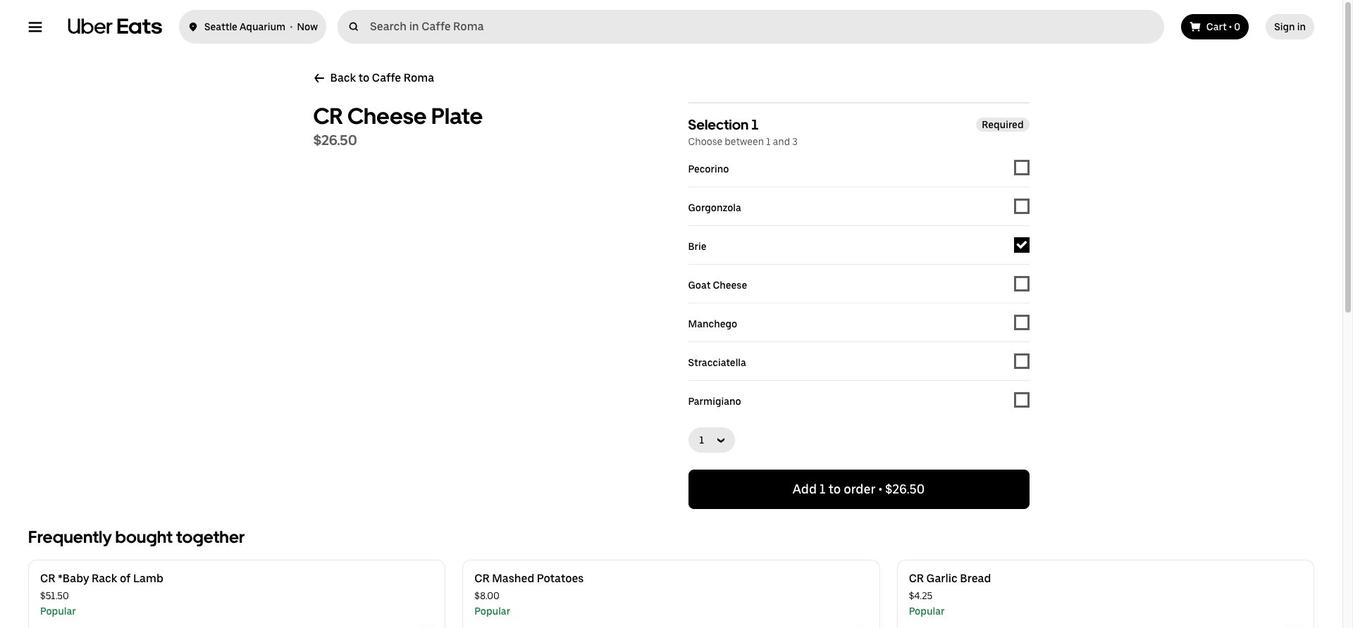 Task type: describe. For each thing, give the bounding box(es) containing it.
deliver to image
[[188, 18, 199, 35]]

Search in Caffe Roma text field
[[370, 19, 1159, 33]]

go back image
[[313, 73, 325, 84]]

uber eats home image
[[68, 18, 162, 35]]



Task type: locate. For each thing, give the bounding box(es) containing it.
main navigation menu image
[[28, 20, 42, 34]]



Task type: vqa. For each thing, say whether or not it's contained in the screenshot.
Main navigation menu image
yes



